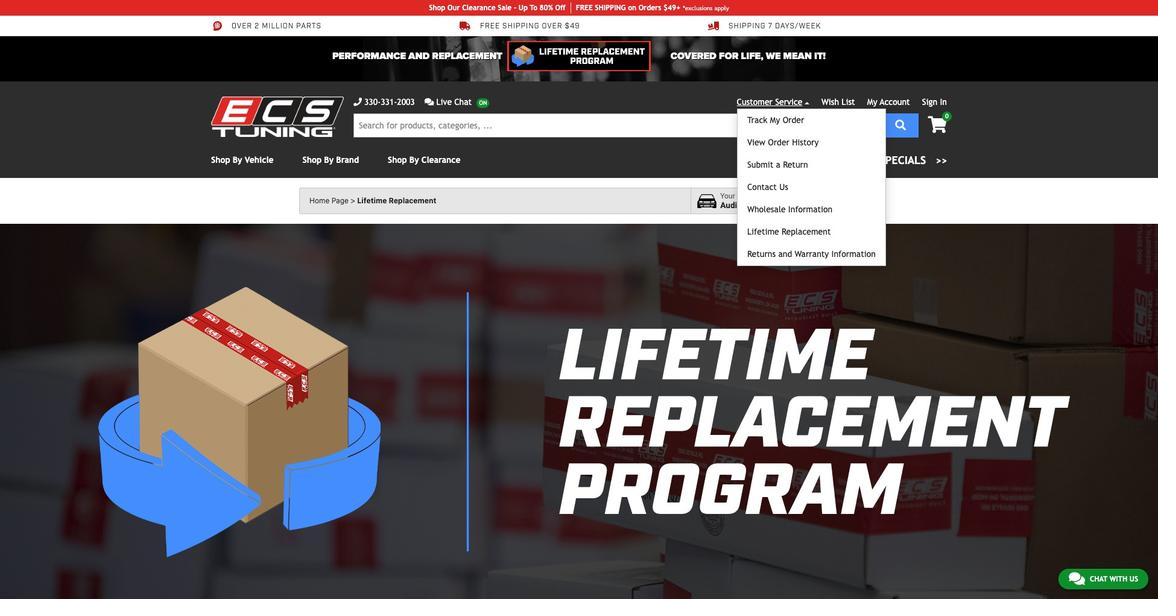 Task type: describe. For each thing, give the bounding box(es) containing it.
over
[[232, 22, 252, 31]]

shipping
[[729, 22, 766, 31]]

0 vertical spatial information
[[788, 205, 833, 214]]

performance and replacement
[[332, 50, 503, 62]]

history
[[792, 138, 819, 147]]

shop by vehicle
[[211, 155, 274, 165]]

live chat link
[[425, 96, 490, 109]]

for
[[719, 50, 739, 62]]

80%
[[540, 4, 553, 12]]

over 2 million parts link
[[211, 21, 322, 31]]

wish list link
[[822, 97, 855, 107]]

shipping 7 days/week link
[[708, 21, 821, 31]]

list
[[842, 97, 855, 107]]

0 vertical spatial replacement
[[389, 196, 437, 205]]

live
[[437, 97, 452, 107]]

shopping cart image
[[928, 116, 947, 133]]

clear link
[[826, 201, 854, 211]]

apply
[[715, 5, 729, 11]]

-
[[514, 4, 517, 12]]

sign in
[[922, 97, 947, 107]]

330-331-2003
[[364, 97, 415, 107]]

view order history
[[747, 138, 819, 147]]

chat with us
[[1090, 575, 1139, 583]]

customer service
[[737, 97, 803, 107]]

free ship ping on orders $49+ *exclusions apply
[[576, 4, 729, 12]]

customer
[[737, 97, 773, 107]]

specials
[[880, 154, 926, 167]]

lifetime replacement program banner image
[[507, 41, 651, 71]]

free
[[480, 22, 500, 31]]

shop by clearance
[[388, 155, 461, 165]]

live chat
[[437, 97, 472, 107]]

my inside customer service element
[[770, 115, 780, 125]]

wholesale
[[747, 205, 786, 214]]

2003
[[397, 97, 415, 107]]

home page link
[[310, 196, 355, 205]]

331-
[[381, 97, 397, 107]]

shop for shop by brand
[[303, 155, 322, 165]]

search image
[[896, 119, 906, 130]]

shop by brand link
[[303, 155, 359, 165]]

contact
[[747, 182, 777, 192]]

parts
[[296, 22, 322, 31]]

off
[[555, 4, 566, 12]]

service
[[776, 97, 803, 107]]

your
[[721, 192, 735, 200]]

shop our clearance sale - up to 80% off
[[429, 4, 566, 12]]

phone image
[[354, 98, 362, 106]]

$49+
[[664, 4, 681, 12]]

customer service button
[[737, 96, 810, 109]]

clearance for by
[[422, 155, 461, 165]]

covered
[[671, 50, 717, 62]]

submit a return link
[[738, 154, 885, 176]]

home
[[310, 196, 330, 205]]

track
[[747, 115, 768, 125]]

0 vertical spatial lifetime
[[357, 196, 387, 205]]

wholesale information link
[[738, 199, 885, 221]]

v8q
[[739, 200, 755, 210]]

on
[[628, 4, 637, 12]]

and
[[409, 50, 430, 62]]

1 vertical spatial us
[[1130, 575, 1139, 583]]

returns
[[747, 249, 776, 259]]

my account
[[868, 97, 910, 107]]

view
[[747, 138, 765, 147]]

warranty
[[795, 249, 829, 259]]

1 vertical spatial chat
[[1090, 575, 1108, 583]]

Search text field
[[354, 113, 884, 138]]

shop for shop by vehicle
[[211, 155, 230, 165]]

330-
[[364, 97, 381, 107]]

clear
[[826, 202, 847, 209]]

by for vehicle
[[233, 155, 242, 165]]

clearance for our
[[462, 4, 496, 12]]

chat with us link
[[1059, 569, 1149, 590]]

replacement
[[432, 50, 503, 62]]

330-331-2003 link
[[354, 96, 415, 109]]

in
[[940, 97, 947, 107]]

2
[[255, 22, 260, 31]]

with
[[1110, 575, 1128, 583]]

replacement inside customer service element
[[782, 227, 831, 237]]

0 horizontal spatial vehicle
[[245, 155, 274, 165]]

*exclusions
[[683, 5, 713, 11]]



Task type: locate. For each thing, give the bounding box(es) containing it.
sign in link
[[922, 97, 947, 107]]

wholesale information
[[747, 205, 833, 214]]

0
[[946, 113, 949, 119]]

1 vertical spatial vehicle
[[737, 192, 760, 200]]

ping
[[610, 4, 626, 12]]

vehicle inside your vehicle audi v8q v8
[[737, 192, 760, 200]]

by left brand
[[324, 155, 334, 165]]

sales & specials
[[836, 154, 926, 167]]

1 horizontal spatial lifetime
[[747, 227, 779, 237]]

by down ecs tuning image
[[233, 155, 242, 165]]

my right track
[[770, 115, 780, 125]]

1 vertical spatial information
[[832, 249, 876, 259]]

$49
[[565, 22, 580, 31]]

million
[[262, 22, 294, 31]]

shop inside shop our clearance sale - up to 80% off link
[[429, 4, 445, 12]]

orders
[[639, 4, 662, 12]]

3 by from the left
[[410, 155, 419, 165]]

contact us
[[747, 182, 788, 192]]

chat
[[455, 97, 472, 107], [1090, 575, 1108, 583]]

0 vertical spatial lifetime replacement
[[357, 196, 437, 205]]

0 vertical spatial vehicle
[[245, 155, 274, 165]]

lifetime inside 'lifetime replacement' link
[[747, 227, 779, 237]]

1 vertical spatial clearance
[[422, 155, 461, 165]]

0 horizontal spatial lifetime
[[357, 196, 387, 205]]

shipping 7 days/week
[[729, 22, 821, 31]]

days/week
[[775, 22, 821, 31]]

0 horizontal spatial us
[[779, 182, 788, 192]]

shop
[[429, 4, 445, 12], [211, 155, 230, 165], [303, 155, 322, 165], [388, 155, 407, 165]]

1 vertical spatial lifetime replacement
[[747, 227, 831, 237]]

vehicle up v8q
[[737, 192, 760, 200]]

clearance up free
[[462, 4, 496, 12]]

0 vertical spatial my
[[868, 97, 878, 107]]

by down 2003
[[410, 155, 419, 165]]

lifetime right page
[[357, 196, 387, 205]]

lifetime replacement inside customer service element
[[747, 227, 831, 237]]

2 by from the left
[[324, 155, 334, 165]]

0 horizontal spatial my
[[770, 115, 780, 125]]

lifetime replacement down wholesale information at the top right of page
[[747, 227, 831, 237]]

lifetime replacement down shop by clearance link
[[357, 196, 437, 205]]

us right with
[[1130, 575, 1139, 583]]

my
[[868, 97, 878, 107], [770, 115, 780, 125]]

lifetime replacement
[[357, 196, 437, 205], [747, 227, 831, 237]]

view order history link
[[738, 132, 885, 154]]

submit
[[747, 160, 774, 170]]

contact us link
[[738, 176, 885, 199]]

page
[[332, 196, 349, 205]]

1 horizontal spatial by
[[324, 155, 334, 165]]

1 horizontal spatial chat
[[1090, 575, 1108, 583]]

lifetime
[[357, 196, 387, 205], [747, 227, 779, 237]]

shop by clearance link
[[388, 155, 461, 165]]

1 vertical spatial lifetime
[[747, 227, 779, 237]]

7
[[768, 22, 773, 31]]

order up a
[[768, 138, 790, 147]]

*exclusions apply link
[[683, 3, 729, 12]]

1 horizontal spatial clearance
[[462, 4, 496, 12]]

order down the service at the right top
[[783, 115, 804, 125]]

free shipping over $49
[[480, 22, 580, 31]]

2 horizontal spatial by
[[410, 155, 419, 165]]

customer service element
[[737, 109, 886, 266]]

ecs tuning image
[[211, 97, 344, 137]]

0 horizontal spatial replacement
[[389, 196, 437, 205]]

0 horizontal spatial chat
[[455, 97, 472, 107]]

1 horizontal spatial my
[[868, 97, 878, 107]]

your vehicle audi v8q v8
[[721, 192, 767, 210]]

our
[[448, 4, 460, 12]]

1 horizontal spatial replacement
[[782, 227, 831, 237]]

sign
[[922, 97, 938, 107]]

to
[[530, 4, 538, 12]]

covered for life, we mean it!
[[671, 50, 826, 62]]

shop our clearance sale - up to 80% off link
[[429, 2, 571, 13]]

claim image
[[0, 224, 1159, 599]]

sales & specials link
[[761, 152, 947, 168]]

0 horizontal spatial lifetime replacement
[[357, 196, 437, 205]]

wish list
[[822, 97, 855, 107]]

1 by from the left
[[233, 155, 242, 165]]

return
[[783, 160, 808, 170]]

home page
[[310, 196, 349, 205]]

sales
[[836, 154, 866, 167]]

account
[[880, 97, 910, 107]]

lifetime replacement link
[[738, 221, 885, 243]]

vehicle down ecs tuning image
[[245, 155, 274, 165]]

chat right live
[[455, 97, 472, 107]]

replacement down shop by clearance link
[[389, 196, 437, 205]]

information inside "link"
[[832, 249, 876, 259]]

life,
[[741, 50, 764, 62]]

clearance down live
[[422, 155, 461, 165]]

1 horizontal spatial lifetime replacement
[[747, 227, 831, 237]]

&
[[869, 154, 877, 167]]

information down contact us link on the right of page
[[788, 205, 833, 214]]

0 horizontal spatial clearance
[[422, 155, 461, 165]]

over
[[542, 22, 563, 31]]

sale
[[498, 4, 512, 12]]

0 vertical spatial us
[[779, 182, 788, 192]]

shop for shop by clearance
[[388, 155, 407, 165]]

by for clearance
[[410, 155, 419, 165]]

my account link
[[868, 97, 910, 107]]

1 vertical spatial my
[[770, 115, 780, 125]]

1 horizontal spatial vehicle
[[737, 192, 760, 200]]

shipping
[[503, 22, 540, 31]]

us
[[779, 182, 788, 192], [1130, 575, 1139, 583]]

comments image
[[425, 98, 434, 106]]

vehicle
[[245, 155, 274, 165], [737, 192, 760, 200]]

1 vertical spatial replacement
[[782, 227, 831, 237]]

audi
[[721, 200, 737, 210]]

returns and warranty information
[[747, 249, 876, 259]]

information right 'warranty'
[[832, 249, 876, 259]]

chat left with
[[1090, 575, 1108, 583]]

v8
[[757, 200, 767, 210]]

shop for shop our clearance sale - up to 80% off
[[429, 4, 445, 12]]

0 vertical spatial chat
[[455, 97, 472, 107]]

comments image
[[1069, 571, 1085, 586]]

shop by vehicle link
[[211, 155, 274, 165]]

0 vertical spatial clearance
[[462, 4, 496, 12]]

we
[[766, 50, 781, 62]]

and
[[778, 249, 792, 259]]

1 horizontal spatial us
[[1130, 575, 1139, 583]]

shop by brand
[[303, 155, 359, 165]]

track my order link
[[738, 109, 885, 132]]

1 vertical spatial order
[[768, 138, 790, 147]]

over 2 million parts
[[232, 22, 322, 31]]

0 vertical spatial order
[[783, 115, 804, 125]]

a
[[776, 160, 781, 170]]

0 horizontal spatial by
[[233, 155, 242, 165]]

it!
[[815, 50, 826, 62]]

0 link
[[919, 112, 952, 135]]

ship
[[595, 4, 610, 12]]

performance
[[332, 50, 406, 62]]

my left "account"
[[868, 97, 878, 107]]

lifetime up returns
[[747, 227, 779, 237]]

replacement down wholesale information link at the right of page
[[782, 227, 831, 237]]

free shipping over $49 link
[[460, 21, 580, 31]]

by for brand
[[324, 155, 334, 165]]

us right 'contact'
[[779, 182, 788, 192]]

replacement
[[389, 196, 437, 205], [782, 227, 831, 237]]

mean
[[784, 50, 812, 62]]

brand
[[336, 155, 359, 165]]



Task type: vqa. For each thing, say whether or not it's contained in the screenshot.
Facebook logo
no



